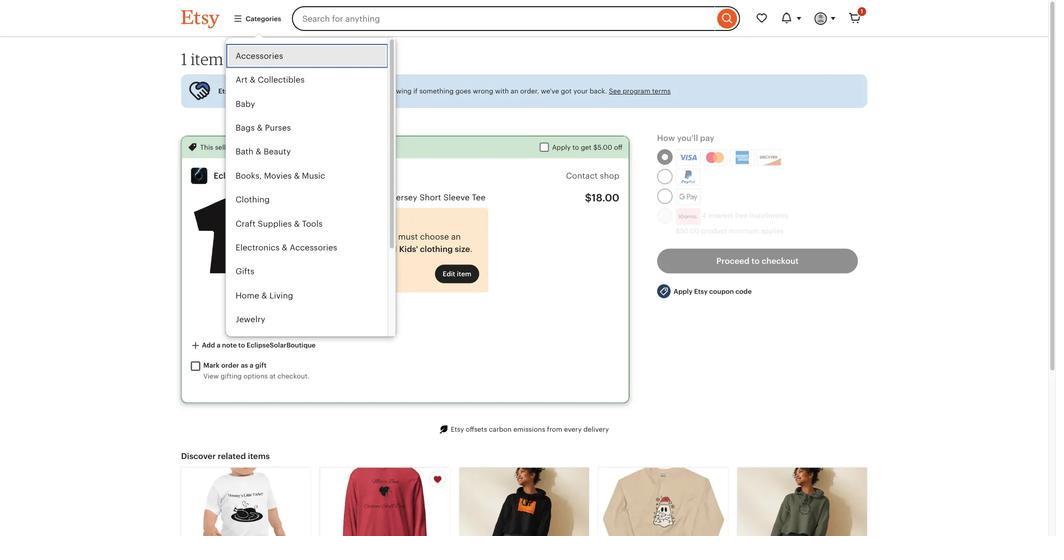 Task type: vqa. For each thing, say whether or not it's contained in the screenshot.
1st the WallKnot $ 39.70 $ 132.33 (70% off) from left
no



Task type: locate. For each thing, give the bounding box(es) containing it.
home & living
[[236, 291, 293, 300]]

2 horizontal spatial an
[[511, 87, 519, 95]]

emissions
[[514, 426, 546, 434]]

0 horizontal spatial your
[[245, 49, 278, 69]]

thanksgiving
[[338, 193, 391, 202]]

1 link
[[843, 6, 868, 31]]

visa image
[[680, 153, 697, 162]]

to
[[573, 144, 579, 151], [752, 257, 760, 266], [239, 342, 245, 350]]

& for accessories
[[282, 243, 287, 252]]

1 horizontal spatial you
[[382, 232, 396, 242]]

party
[[268, 339, 289, 348]]

2 vertical spatial an
[[451, 232, 461, 242]]

1 vertical spatial to
[[752, 257, 760, 266]]

shop
[[600, 171, 620, 181]]

apply left get
[[552, 144, 571, 151]]

apply
[[552, 144, 571, 151], [674, 288, 693, 296]]

0 horizontal spatial item
[[191, 49, 224, 69]]

an inside to buy this item, you must choose an option for:
[[451, 232, 461, 242]]

a right as
[[250, 362, 254, 369]]

&
[[250, 75, 255, 85], [257, 123, 263, 133], [256, 147, 261, 156], [294, 171, 300, 180], [294, 219, 300, 228], [282, 243, 287, 252], [261, 291, 267, 300], [260, 339, 266, 348]]

1 horizontal spatial add
[[315, 218, 331, 227]]

how
[[658, 133, 676, 143]]

clothing link
[[226, 188, 388, 212]]

to for apply
[[573, 144, 579, 151]]

1 for 1
[[861, 8, 864, 15]]

option
[[315, 245, 340, 254]]

0 vertical spatial apply
[[552, 144, 571, 151]]

accessories link
[[226, 44, 388, 68]]

electronics & accessories link
[[226, 236, 388, 260]]

etsy
[[218, 87, 232, 95], [370, 87, 383, 95], [695, 288, 708, 296], [451, 426, 464, 434]]

apply left coupon
[[674, 288, 693, 296]]

pay
[[701, 133, 715, 143]]

terms
[[653, 87, 671, 95]]

0 vertical spatial your
[[245, 49, 278, 69]]

$ 18.00
[[585, 192, 620, 204]]

to right the proceed
[[752, 257, 760, 266]]

etsy inside dropdown button
[[695, 288, 708, 296]]

checkout
[[762, 257, 799, 266]]

etsy left offsets
[[451, 426, 464, 434]]

pay in 4 installments image
[[676, 208, 701, 225]]

2 horizontal spatial to
[[752, 257, 760, 266]]

discover related items
[[181, 452, 270, 462]]

with
[[495, 87, 509, 95]]

options up this
[[333, 218, 363, 227]]

jewelry link
[[226, 308, 388, 332]]

proceed to checkout button
[[658, 249, 859, 274]]

& left tools
[[294, 219, 300, 228]]

shop
[[303, 87, 320, 95]]

apply etsy coupon code
[[674, 288, 752, 296]]

0 vertical spatial eclipsesolarboutique
[[214, 171, 299, 181]]

an left offer
[[263, 144, 271, 151]]

banner
[[163, 0, 886, 356]]

your right got
[[574, 87, 588, 95]]

1 vertical spatial your
[[574, 87, 588, 95]]

bath
[[236, 147, 253, 156]]

discover
[[181, 452, 216, 462]]

baby link
[[226, 92, 388, 116]]

menu
[[226, 37, 396, 356]]

item right edit
[[457, 270, 472, 278]]

in
[[227, 49, 241, 69]]

checkout.
[[278, 373, 310, 380]]

to right "note"
[[239, 342, 245, 350]]

1 horizontal spatial apply
[[674, 288, 693, 296]]

1 horizontal spatial item
[[457, 270, 472, 278]]

& right home
[[261, 291, 267, 300]]

to for proceed
[[752, 257, 760, 266]]

bath & beauty
[[236, 147, 291, 156]]

1 vertical spatial accessories
[[290, 243, 337, 252]]

0 horizontal spatial accessories
[[236, 51, 283, 61]]

etsy purchase protection: shop confidently on etsy knowing if something goes wrong with an order, we've got your back. see program terms
[[218, 87, 671, 95]]

first
[[319, 193, 336, 202]]

purchase
[[234, 87, 263, 95]]

0 horizontal spatial you
[[250, 144, 262, 151]]

options
[[333, 218, 363, 227], [244, 373, 268, 380]]

eclipsesolarboutique inside dropdown button
[[247, 342, 316, 350]]

1 horizontal spatial 1
[[861, 8, 864, 15]]

mark order as a gift view gifting options at checkout.
[[203, 362, 310, 380]]

0 horizontal spatial apply
[[552, 144, 571, 151]]

menu containing accessories
[[226, 37, 396, 356]]

item
[[191, 49, 224, 69], [457, 270, 472, 278]]

something
[[420, 87, 454, 95]]

sent
[[234, 144, 248, 151]]

& for party
[[260, 339, 266, 348]]

18.00
[[592, 192, 620, 204]]

add for add options
[[315, 218, 331, 227]]

back.
[[590, 87, 608, 95]]

my first thanksgiving jersey short sleeve tee link
[[305, 193, 486, 202]]

0 horizontal spatial an
[[263, 144, 271, 151]]

item,
[[359, 232, 380, 242]]

1 vertical spatial a
[[250, 362, 254, 369]]

to left get
[[573, 144, 579, 151]]

0 vertical spatial 1
[[861, 8, 864, 15]]

installments
[[750, 212, 789, 220]]

& down craft supplies & tools
[[282, 243, 287, 252]]

0 vertical spatial accessories
[[236, 51, 283, 61]]

add up mark
[[202, 342, 215, 350]]

my first thanksgiving jersey short sleeve tee image
[[191, 190, 296, 274]]

accessories down to on the left top
[[290, 243, 337, 252]]

to
[[315, 232, 324, 242]]

0 horizontal spatial 1
[[181, 49, 187, 69]]

on
[[360, 87, 368, 95]]

1 vertical spatial options
[[244, 373, 268, 380]]

books, movies & music link
[[226, 164, 388, 188]]

accessories inside accessories link
[[236, 51, 283, 61]]

1 vertical spatial you
[[382, 232, 396, 242]]

supplies down jewelry link
[[291, 339, 325, 348]]

1 horizontal spatial an
[[451, 232, 461, 242]]

you right sent
[[250, 144, 262, 151]]

american express image
[[732, 151, 753, 164]]

a left "note"
[[217, 342, 221, 350]]

banner containing accessories
[[163, 0, 886, 356]]

and kids' clothing size .
[[380, 245, 473, 254]]

& for beauty
[[256, 147, 261, 156]]

electronics & accessories
[[236, 243, 337, 252]]

add
[[315, 218, 331, 227], [202, 342, 215, 350]]

short
[[420, 193, 442, 202]]

1 horizontal spatial your
[[574, 87, 588, 95]]

proceed
[[717, 257, 750, 266]]

gifts link
[[226, 260, 388, 284]]

0 vertical spatial item
[[191, 49, 224, 69]]

knowing
[[385, 87, 412, 95]]

tools
[[302, 219, 323, 228]]

gifting
[[221, 373, 242, 380]]

0 horizontal spatial options
[[244, 373, 268, 380]]

an up size
[[451, 232, 461, 242]]

you
[[250, 144, 262, 151], [382, 232, 396, 242]]

mommy's little turkey baby jersey short sleeve tee. thanksgiving and fall baby wear image
[[181, 468, 311, 537]]

0 vertical spatial options
[[333, 218, 363, 227]]

to inside button
[[752, 257, 760, 266]]

add up to on the left top
[[315, 218, 331, 227]]

your up art & collectibles
[[245, 49, 278, 69]]

& right bags
[[257, 123, 263, 133]]

you inside to buy this item, you must choose an option for:
[[382, 232, 396, 242]]

2 vertical spatial to
[[239, 342, 245, 350]]

options down 'gift'
[[244, 373, 268, 380]]

1 horizontal spatial accessories
[[290, 243, 337, 252]]

accessories up art & collectibles
[[236, 51, 283, 61]]

0 vertical spatial add
[[315, 218, 331, 227]]

1 vertical spatial apply
[[674, 288, 693, 296]]

sleeve
[[444, 193, 470, 202]]

1
[[861, 8, 864, 15], [181, 49, 187, 69]]

item left in
[[191, 49, 224, 69]]

supplies up electronics & accessories
[[258, 219, 292, 228]]

0 vertical spatial a
[[217, 342, 221, 350]]

1 vertical spatial item
[[457, 270, 472, 278]]

1 vertical spatial eclipsesolarboutique
[[247, 342, 316, 350]]

& right art
[[250, 75, 255, 85]]

& left party
[[260, 339, 266, 348]]

1 vertical spatial 1
[[181, 49, 187, 69]]

4
[[703, 212, 707, 220]]

None search field
[[292, 6, 741, 31]]

paper & party supplies
[[236, 339, 325, 348]]

apply inside dropdown button
[[674, 288, 693, 296]]

0 horizontal spatial add
[[202, 342, 215, 350]]

accessories
[[236, 51, 283, 61], [290, 243, 337, 252]]

0 vertical spatial you
[[250, 144, 262, 151]]

bags
[[236, 123, 255, 133]]

categories button
[[226, 9, 289, 28]]

1 inside banner
[[861, 8, 864, 15]]

1 vertical spatial add
[[202, 342, 215, 350]]

an right with
[[511, 87, 519, 95]]

1 horizontal spatial a
[[250, 362, 254, 369]]

eclipsesolarboutique
[[214, 171, 299, 181], [247, 342, 316, 350]]

0 horizontal spatial a
[[217, 342, 221, 350]]

etsy left coupon
[[695, 288, 708, 296]]

you up "and"
[[382, 232, 396, 242]]

program
[[623, 87, 651, 95]]

item inside button
[[457, 270, 472, 278]]

1 horizontal spatial to
[[573, 144, 579, 151]]

0 horizontal spatial to
[[239, 342, 245, 350]]

mastercard image
[[705, 151, 726, 164]]

must
[[398, 232, 418, 242]]

& right the bath
[[256, 147, 261, 156]]

add inside dropdown button
[[202, 342, 215, 350]]

& for collectibles
[[250, 75, 255, 85]]

mark
[[203, 362, 220, 369]]

0 vertical spatial to
[[573, 144, 579, 151]]

supplies
[[258, 219, 292, 228], [291, 339, 325, 348]]



Task type: describe. For each thing, give the bounding box(es) containing it.
1 vertical spatial an
[[263, 144, 271, 151]]

paper & party supplies link
[[226, 332, 388, 356]]

carbon
[[489, 426, 512, 434]]

item for 1
[[191, 49, 224, 69]]

a inside dropdown button
[[217, 342, 221, 350]]

contact
[[566, 171, 598, 181]]

items
[[248, 452, 270, 462]]

add options
[[315, 218, 363, 227]]

edit item button
[[435, 265, 479, 284]]

contact shop button
[[566, 171, 620, 181]]

0 vertical spatial supplies
[[258, 219, 292, 228]]

1 for 1 item in your cart
[[181, 49, 187, 69]]

accessories inside electronics & accessories link
[[290, 243, 337, 252]]

paper
[[236, 339, 258, 348]]

code
[[736, 288, 752, 296]]

gifts
[[236, 267, 254, 276]]

to inside dropdown button
[[239, 342, 245, 350]]

i never miss chancla graphic crop hoodie image
[[460, 468, 589, 537]]

4 interest-free installments
[[701, 212, 789, 220]]

related
[[218, 452, 246, 462]]

item for edit
[[457, 270, 472, 278]]

1 vertical spatial supplies
[[291, 339, 325, 348]]

bags & purses link
[[226, 116, 388, 140]]

order
[[221, 362, 239, 369]]

festive ghost unisex sweatshirt image
[[599, 468, 729, 537]]

gift
[[255, 362, 267, 369]]

we've
[[541, 87, 559, 95]]

and
[[382, 245, 397, 254]]

Search for anything text field
[[292, 6, 715, 31]]

options inside mark order as a gift view gifting options at checkout.
[[244, 373, 268, 380]]

bags & purses
[[236, 123, 291, 133]]

my
[[305, 193, 317, 202]]

got
[[561, 87, 572, 95]]

$
[[585, 192, 592, 204]]

apply to get $5.00 off
[[552, 144, 623, 151]]

order,
[[521, 87, 540, 95]]

etsy left the purchase
[[218, 87, 232, 95]]

add a note to eclipsesolarboutique button
[[183, 336, 324, 356]]

a inside mark order as a gift view gifting options at checkout.
[[250, 362, 254, 369]]

home & living link
[[226, 284, 388, 308]]

& left 'music'
[[294, 171, 300, 180]]

off
[[614, 144, 623, 151]]

from
[[547, 426, 563, 434]]

craft supplies & tools link
[[226, 212, 388, 236]]

as
[[241, 362, 248, 369]]

dog mom crop hoodie image
[[738, 468, 868, 537]]

for:
[[342, 245, 356, 254]]

messy bun and getting stuff done hooded long-sleeve tee image
[[320, 468, 450, 537]]

choose
[[420, 232, 449, 242]]

$50.00
[[676, 227, 700, 235]]

music
[[302, 171, 325, 180]]

& for purses
[[257, 123, 263, 133]]

paypal image
[[678, 171, 699, 184]]

apply for apply etsy coupon code
[[674, 288, 693, 296]]

offer
[[273, 144, 288, 151]]

see program terms link
[[609, 87, 671, 95]]

.
[[470, 245, 473, 254]]

jewelry
[[236, 315, 265, 324]]

etsy offsets carbon emissions from every delivery
[[451, 426, 609, 434]]

craft supplies & tools
[[236, 219, 323, 228]]

size
[[455, 245, 470, 254]]

apply for apply to get $5.00 off
[[552, 144, 571, 151]]

confidently
[[321, 87, 358, 95]]

buy
[[326, 232, 341, 242]]

every
[[564, 426, 582, 434]]

note
[[222, 342, 237, 350]]

bath & beauty link
[[226, 140, 388, 164]]

art
[[236, 75, 247, 85]]

at
[[270, 373, 276, 380]]

this seller sent you an offer
[[200, 144, 288, 151]]

home
[[236, 291, 259, 300]]

product
[[702, 227, 727, 235]]

eclipsesolarboutique link
[[214, 171, 299, 181]]

craft
[[236, 219, 255, 228]]

wrong
[[473, 87, 494, 95]]

eclipsesolarboutique image
[[191, 168, 208, 184]]

google pay image
[[677, 189, 700, 205]]

etsy right on at the left of the page
[[370, 87, 383, 95]]

kids'
[[399, 245, 418, 254]]

free
[[736, 212, 748, 220]]

protection:
[[265, 87, 301, 95]]

edit item
[[443, 270, 472, 278]]

art & collectibles link
[[226, 68, 388, 92]]

offsets
[[466, 426, 487, 434]]

discover image
[[758, 152, 782, 165]]

art & collectibles
[[236, 75, 305, 85]]

interest-
[[709, 212, 736, 220]]

to buy this item, you must choose an option for:
[[315, 232, 461, 254]]

this
[[200, 144, 213, 151]]

see
[[609, 87, 621, 95]]

contact shop
[[566, 171, 620, 181]]

add for add a note to eclipsesolarboutique
[[202, 342, 215, 350]]

you'll
[[678, 133, 699, 143]]

$50.00 product minimum applies
[[676, 227, 784, 235]]

beauty
[[264, 147, 291, 156]]

this
[[343, 232, 357, 242]]

collectibles
[[258, 75, 305, 85]]

books, movies & music
[[236, 171, 325, 180]]

books,
[[236, 171, 262, 180]]

0 vertical spatial an
[[511, 87, 519, 95]]

1 horizontal spatial options
[[333, 218, 363, 227]]

living
[[269, 291, 293, 300]]

jersey
[[393, 193, 418, 202]]

categories
[[246, 15, 281, 22]]

1 item in your cart
[[181, 49, 309, 69]]

apply etsy coupon code button
[[650, 280, 760, 303]]

& for living
[[261, 291, 267, 300]]



